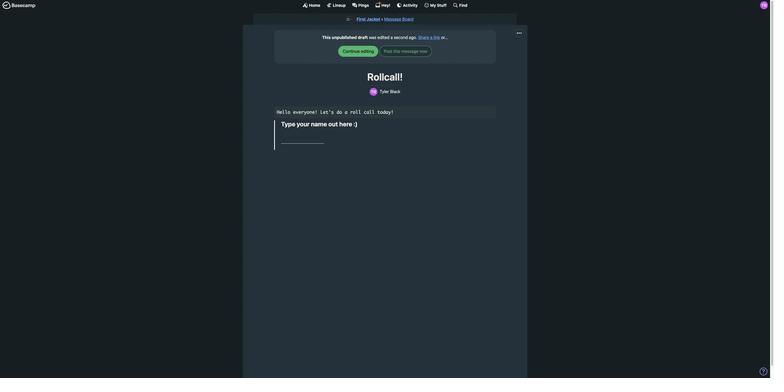 Task type: describe. For each thing, give the bounding box(es) containing it.
first jacket
[[357, 17, 381, 21]]

everyone!
[[293, 109, 318, 115]]

my stuff button
[[424, 3, 447, 8]]

:)
[[354, 121, 358, 128]]

lineup link
[[327, 3, 346, 8]]

type
[[281, 121, 296, 128]]

tyler black image
[[761, 1, 769, 9]]

switch accounts image
[[2, 1, 36, 9]]

hello
[[277, 109, 291, 115]]

home
[[309, 3, 321, 7]]

tyler
[[380, 89, 389, 94]]

find button
[[453, 3, 468, 8]]

link
[[434, 35, 440, 40]]

activity link
[[397, 3, 418, 8]]

home link
[[303, 3, 321, 8]]

this unpublished draft was edited a second ago . share a link or…
[[322, 35, 448, 40]]

.
[[416, 35, 417, 40]]

› message board
[[382, 17, 414, 21]]

tyler black image
[[370, 88, 378, 96]]

hello everyone! let's do a roll call today!
[[277, 109, 394, 115]]

call
[[364, 109, 375, 115]]

pings button
[[352, 3, 369, 8]]

a second ago element
[[391, 35, 416, 40]]

2 horizontal spatial a
[[431, 35, 433, 40]]

was
[[369, 35, 377, 40]]

type your name out here :)
[[281, 121, 358, 128]]

activity
[[403, 3, 418, 7]]

do
[[337, 109, 342, 115]]

or…
[[442, 35, 448, 40]]

let's
[[321, 109, 334, 115]]

your
[[297, 121, 310, 128]]



Task type: vqa. For each thing, say whether or not it's contained in the screenshot.
Choose date… field
no



Task type: locate. For each thing, give the bounding box(es) containing it.
stuff
[[437, 3, 447, 7]]

continue editing link
[[339, 46, 379, 57]]

a
[[391, 35, 393, 40], [431, 35, 433, 40], [345, 109, 348, 115]]

share a link link
[[419, 35, 440, 40]]

message
[[385, 17, 402, 21]]

None submit
[[380, 46, 432, 57]]

board
[[403, 17, 414, 21]]

here
[[340, 121, 353, 128]]

a left link at the right of the page
[[431, 35, 433, 40]]

main element
[[0, 0, 771, 10]]

second
[[394, 35, 408, 40]]

a right do
[[345, 109, 348, 115]]

continue editing
[[343, 49, 374, 54]]

first
[[357, 17, 366, 21]]

my
[[431, 3, 436, 7]]

1 horizontal spatial a
[[391, 35, 393, 40]]

hey! button
[[376, 2, 391, 8]]

draft
[[358, 35, 368, 40]]

my stuff
[[431, 3, 447, 7]]

jacket
[[367, 17, 381, 21]]

name
[[311, 121, 327, 128]]

out
[[329, 121, 338, 128]]

0 horizontal spatial a
[[345, 109, 348, 115]]

pings
[[359, 3, 369, 7]]

message board link
[[385, 17, 414, 21]]

today!
[[378, 109, 394, 115]]

edited
[[378, 35, 390, 40]]

roll
[[351, 109, 361, 115]]

ago
[[409, 35, 416, 40]]

continue
[[343, 49, 360, 54]]

rollcall!
[[368, 71, 403, 83]]

›
[[382, 17, 383, 21]]

a right edited
[[391, 35, 393, 40]]

find
[[460, 3, 468, 7]]

lineup
[[333, 3, 346, 7]]

share
[[419, 35, 430, 40]]

black
[[390, 89, 401, 94]]

editing
[[361, 49, 374, 54]]

tyler black
[[380, 89, 401, 94]]

unpublished
[[332, 35, 357, 40]]

hey!
[[382, 3, 391, 7]]

this
[[322, 35, 331, 40]]

first jacket link
[[357, 17, 381, 21]]



